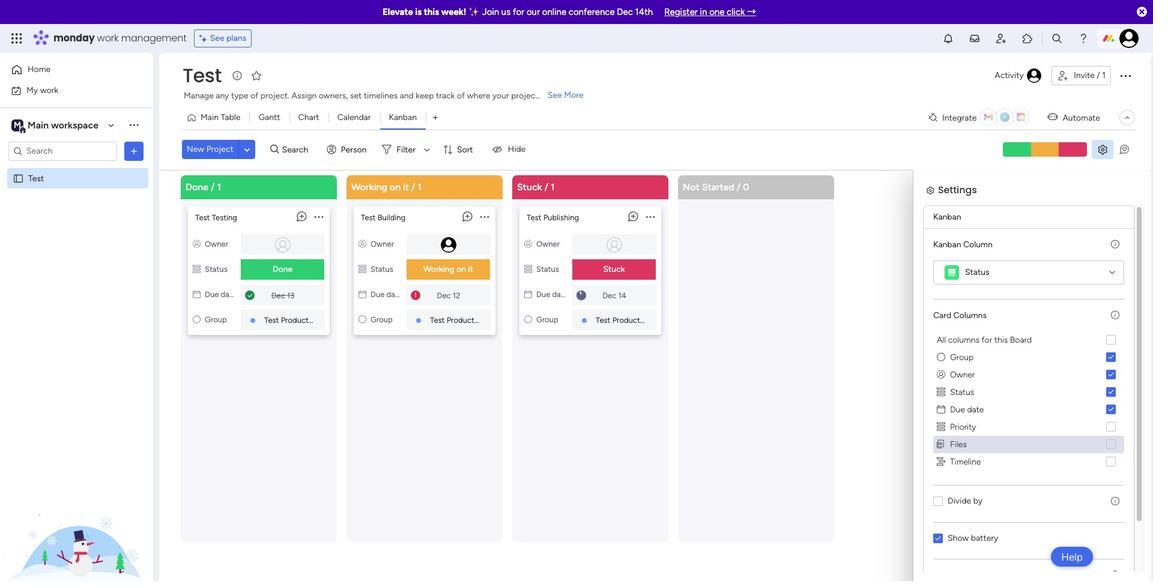 Task type: vqa. For each thing, say whether or not it's contained in the screenshot.
the top the Group option's Card Columns
yes



Task type: describe. For each thing, give the bounding box(es) containing it.
integrate
[[943, 113, 978, 123]]

monday work management
[[53, 31, 187, 45]]

not
[[683, 181, 700, 193]]

for for group 'option' associated with small timeline column outline icon
[[982, 361, 992, 371]]

/ for invite
[[1098, 70, 1101, 81]]

13
[[287, 291, 295, 300]]

lottie animation element
[[0, 460, 153, 582]]

manage
[[184, 91, 214, 101]]

is
[[415, 7, 422, 17]]

new project
[[187, 144, 234, 155]]

activity button
[[991, 66, 1048, 85]]

register in one click → link
[[665, 7, 757, 17]]

not started / 0
[[683, 181, 750, 193]]

started
[[702, 181, 735, 193]]

all columns for this board for group 'option' associated with small timeline column outline icon's v2 sun outline icon
[[937, 361, 1032, 371]]

see more link
[[547, 90, 585, 102]]

divide for small timeline column outline image
[[948, 496, 972, 507]]

done for done / 1
[[186, 181, 209, 193]]

v2 overdue deadline image
[[411, 290, 421, 301]]

0 vertical spatial v2 calendar view small outline image
[[359, 290, 367, 299]]

stands.
[[541, 91, 568, 101]]

v2 sun outline image for group 'option' for small timeline column outline image
[[938, 351, 946, 364]]

production for stuck / 1
[[613, 316, 651, 325]]

working on it / 1
[[352, 181, 422, 193]]

dec 14
[[603, 291, 627, 300]]

card for group 'option' for small timeline column outline image
[[934, 310, 952, 321]]

show board description image
[[230, 70, 244, 82]]

priority for 'priority' option for small timeline column outline image
[[951, 422, 977, 432]]

/ for stuck
[[545, 181, 549, 193]]

stuck for stuck
[[604, 264, 625, 274]]

due for stuck
[[537, 290, 551, 299]]

monday
[[53, 31, 95, 45]]

owner option for group 'option' for small timeline column outline image
[[934, 366, 1125, 384]]

any
[[216, 91, 229, 101]]

Search in workspace field
[[25, 144, 100, 158]]

owner option for group 'option' associated with small timeline column outline icon
[[933, 392, 1134, 410]]

due for done
[[205, 290, 219, 299]]

register in one click →
[[665, 7, 757, 17]]

status option for group 'option' for small timeline column outline image owner option
[[934, 384, 1125, 401]]

new project button
[[182, 140, 239, 159]]

owner for working
[[371, 240, 394, 249]]

workspace
[[51, 119, 99, 131]]

publishing
[[544, 213, 579, 222]]

due date for stuck
[[537, 290, 568, 299]]

where
[[467, 91, 491, 101]]

test testing
[[195, 213, 237, 222]]

elevate is this week! ✨ join us for our online conference dec 14th
[[383, 7, 653, 17]]

priority option for small timeline column outline icon
[[933, 444, 1134, 462]]

automate
[[1063, 113, 1101, 123]]

test list box
[[0, 166, 153, 351]]

show battery for small timeline column outline icon
[[948, 559, 999, 569]]

status option for owner option for group 'option' associated with small timeline column outline icon
[[933, 410, 1134, 427]]

/ for done
[[211, 181, 215, 193]]

add to favorites image
[[251, 69, 263, 81]]

v2 sun outline image for working on it / 1
[[359, 315, 367, 324]]

angle down image
[[244, 145, 250, 154]]

help button
[[1052, 548, 1094, 567]]

person
[[341, 145, 367, 155]]

home
[[28, 64, 51, 75]]

divide by for small timeline column outline icon
[[948, 522, 983, 532]]

test left testing
[[195, 213, 210, 222]]

test up manage
[[183, 62, 222, 89]]

done / 1
[[186, 181, 221, 193]]

14
[[619, 291, 627, 300]]

public board image
[[13, 173, 24, 184]]

owners,
[[319, 91, 348, 101]]

main workspace
[[28, 119, 99, 131]]

chart button
[[289, 108, 329, 127]]

filter
[[397, 145, 416, 155]]

dec for stuck / 1
[[603, 291, 617, 300]]

dec for done / 1
[[271, 291, 285, 300]]

calendar button
[[329, 108, 380, 127]]

filter button
[[378, 140, 434, 159]]

see for see more
[[548, 90, 563, 100]]

1 down the arrow down icon
[[418, 181, 422, 193]]

one
[[710, 7, 725, 17]]

working on it
[[424, 264, 474, 274]]

sort
[[457, 145, 473, 155]]

group option for small timeline column outline icon
[[933, 375, 1134, 392]]

group for done
[[205, 315, 227, 324]]

/ left 0
[[737, 181, 741, 193]]

workspace selection element
[[11, 118, 100, 134]]

done for done
[[273, 264, 293, 274]]

see plans button
[[194, 29, 252, 47]]

stuck for stuck / 1
[[517, 181, 542, 193]]

main table button
[[182, 108, 250, 127]]

working for working on it
[[424, 264, 455, 274]]

v2 done deadline image
[[245, 290, 255, 301]]

board for group 'option' associated with small timeline column outline icon
[[1010, 361, 1032, 371]]

invite
[[1075, 70, 1096, 81]]

v2 calendar view small outline image for stuck / 1
[[525, 290, 533, 299]]

columns for group 'option' for small timeline column outline image
[[949, 335, 980, 345]]

more
[[565, 90, 584, 100]]

week!
[[442, 7, 467, 17]]

it for working on it / 1
[[403, 181, 409, 193]]

dec for working on it / 1
[[437, 291, 451, 300]]

gantt
[[259, 112, 280, 123]]

testing
[[212, 213, 237, 222]]

1 for stuck / 1
[[551, 181, 555, 193]]

m
[[14, 120, 21, 130]]

board for group 'option' for small timeline column outline image
[[1011, 335, 1033, 345]]

timeline for small timeline column outline image
[[951, 457, 982, 467]]

stuck / 1
[[517, 181, 555, 193]]

plans
[[227, 33, 247, 43]]

elevate
[[383, 7, 413, 17]]

0 vertical spatial v2 sun outline image
[[525, 315, 533, 324]]

notifications image
[[943, 32, 955, 44]]

this for group 'option' for small timeline column outline image
[[995, 335, 1009, 345]]

priority option for small timeline column outline image
[[934, 419, 1125, 436]]

columns for group 'option' associated with small timeline column outline icon
[[954, 336, 987, 346]]

my work
[[26, 85, 58, 95]]

table
[[221, 112, 241, 123]]

main table
[[201, 112, 241, 123]]

management
[[121, 31, 187, 45]]

invite members image
[[996, 32, 1008, 44]]

divide by for small timeline column outline image
[[948, 496, 983, 507]]

timeline for small timeline column outline icon
[[950, 483, 981, 493]]

chart
[[298, 112, 320, 123]]

your
[[493, 91, 510, 101]]

add view image
[[433, 113, 438, 122]]

card for group 'option' associated with small timeline column outline icon
[[933, 336, 952, 346]]

small timeline column outline image
[[938, 456, 946, 469]]

1 v2 info image from the top
[[1112, 240, 1120, 250]]

by for small timeline column outline image
[[974, 496, 983, 507]]

in
[[701, 7, 708, 17]]

invite / 1 button
[[1052, 66, 1112, 85]]

date for stuck
[[553, 290, 568, 299]]

on for working on it
[[457, 264, 466, 274]]

and
[[400, 91, 414, 101]]

work for my
[[40, 85, 58, 95]]

dec 13
[[271, 291, 295, 300]]

14th
[[636, 7, 653, 17]]

test down dec 13
[[264, 316, 279, 325]]

date for working
[[387, 290, 403, 299]]

us
[[502, 7, 511, 17]]

pipeline for working on it / 1
[[487, 316, 515, 325]]

v2 calendar view small outline image for done / 1
[[193, 290, 201, 299]]

v2 file column image for 'priority' option for small timeline column outline image
[[938, 438, 946, 451]]

1 vertical spatial options image
[[315, 207, 324, 228]]

files for small timeline column outline icon
[[950, 465, 967, 476]]

dec 12
[[437, 291, 461, 300]]

kanban column for group 'option' associated with small timeline column outline icon
[[933, 265, 993, 276]]

main for main workspace
[[28, 119, 49, 131]]

v2 search image
[[270, 143, 279, 157]]

gantt button
[[250, 108, 289, 127]]

see more
[[548, 90, 584, 100]]

dapulse person column image for done / 1
[[193, 240, 201, 249]]

date for done
[[221, 290, 237, 299]]

test left building on the top
[[361, 213, 376, 222]]

0
[[743, 181, 750, 193]]

workspace image
[[11, 119, 23, 132]]

project
[[512, 91, 539, 101]]

test building
[[361, 213, 406, 222]]

dapulse person column image inside owner option
[[937, 395, 945, 407]]

join
[[483, 7, 500, 17]]

small timeline column outline image
[[937, 482, 945, 494]]

v2 status outline image for group 'option' associated with small timeline column outline icon
[[937, 447, 945, 459]]

calendar
[[338, 112, 371, 123]]

lottie animation image
[[0, 460, 153, 582]]

new
[[187, 144, 205, 155]]

on for working on it / 1
[[390, 181, 401, 193]]

it for working on it
[[469, 264, 474, 274]]

card columns for group 'option' associated with small timeline column outline icon
[[933, 336, 987, 346]]



Task type: locate. For each thing, give the bounding box(es) containing it.
stuck up "dec 14"
[[604, 264, 625, 274]]

0 vertical spatial divide by
[[948, 496, 983, 507]]

1 vertical spatial divide
[[948, 522, 971, 532]]

collapse board header image
[[1123, 113, 1133, 123]]

due date
[[205, 290, 237, 299], [371, 290, 403, 299], [537, 290, 568, 299], [951, 405, 985, 415], [950, 431, 984, 441]]

select product image
[[11, 32, 23, 44]]

test production pipeline down 12
[[430, 316, 515, 325]]

test production pipeline for done / 1
[[264, 316, 349, 325]]

owner option
[[934, 366, 1125, 384], [933, 392, 1134, 410]]

2 vertical spatial this
[[995, 361, 1008, 371]]

it
[[403, 181, 409, 193], [469, 264, 474, 274]]

1 vertical spatial see
[[548, 90, 563, 100]]

show battery for small timeline column outline image
[[948, 533, 999, 544]]

all columns for this board for v2 sun outline icon for group 'option' for small timeline column outline image
[[938, 335, 1033, 345]]

2 test production pipeline from the left
[[430, 316, 515, 325]]

1 horizontal spatial main
[[201, 112, 219, 123]]

0 vertical spatial options image
[[128, 145, 140, 157]]

due date for done
[[205, 290, 237, 299]]

timeline option
[[934, 453, 1125, 471], [933, 479, 1134, 497]]

1 horizontal spatial it
[[469, 264, 474, 274]]

see for see plans
[[210, 33, 225, 43]]

v2 status outline image up small timeline column outline icon
[[937, 447, 945, 459]]

v2 calendar view small outline image left v2 overdue deadline icon
[[359, 290, 367, 299]]

3 pipeline from the left
[[653, 316, 681, 325]]

options image
[[128, 145, 140, 157], [315, 207, 324, 228]]

1 vertical spatial due date option
[[933, 427, 1134, 444]]

1 vertical spatial files
[[950, 465, 967, 476]]

card columns
[[934, 310, 987, 321], [933, 336, 987, 346]]

due date for working
[[371, 290, 403, 299]]

see left more in the top of the page
[[548, 90, 563, 100]]

0 vertical spatial owner option
[[934, 366, 1125, 384]]

0 horizontal spatial v2 sun outline image
[[193, 315, 201, 324]]

divide by
[[948, 496, 983, 507], [948, 522, 983, 532]]

on up building on the top
[[390, 181, 401, 193]]

group
[[934, 349, 1125, 471], [933, 375, 1134, 497]]

james peterson image
[[1120, 29, 1140, 48]]

v2 file column image up small timeline column outline icon
[[937, 464, 945, 477]]

help
[[1062, 551, 1084, 563]]

✨
[[469, 7, 480, 17]]

1 vertical spatial columns
[[948, 361, 980, 371]]

row group containing done
[[179, 175, 842, 582]]

1 vertical spatial stuck
[[604, 264, 625, 274]]

group option
[[934, 349, 1125, 366], [933, 375, 1134, 392]]

v2 info image
[[1121, 265, 1129, 276], [1112, 310, 1120, 321], [1121, 336, 1129, 346], [1112, 497, 1120, 507]]

2 horizontal spatial options image
[[1119, 69, 1134, 83]]

→
[[748, 7, 757, 17]]

of right type
[[251, 91, 259, 101]]

dapulse integrations image
[[929, 113, 938, 122]]

0 vertical spatial column
[[964, 240, 993, 250]]

test left publishing
[[527, 213, 542, 222]]

conference
[[569, 7, 615, 17]]

/ right the invite
[[1098, 70, 1101, 81]]

1 right the invite
[[1103, 70, 1107, 81]]

production down 13
[[281, 316, 320, 325]]

1 vertical spatial v2 sun outline image
[[938, 351, 946, 364]]

1 up test publishing
[[551, 181, 555, 193]]

card columns for group 'option' for small timeline column outline image
[[934, 310, 987, 321]]

columns
[[954, 310, 987, 321], [954, 336, 987, 346]]

my work button
[[7, 81, 129, 100]]

v2 status outline image for group 'option' for small timeline column outline image
[[938, 421, 946, 434]]

show
[[948, 533, 970, 544], [948, 559, 969, 569]]

0 vertical spatial see
[[210, 33, 225, 43]]

test production pipeline for working on it / 1
[[430, 316, 515, 325]]

production down 14
[[613, 316, 651, 325]]

on up 12
[[457, 264, 466, 274]]

divide
[[948, 496, 972, 507], [948, 522, 971, 532]]

this for group 'option' associated with small timeline column outline icon
[[995, 361, 1008, 371]]

column
[[964, 240, 993, 250], [963, 265, 993, 276]]

owner for stuck
[[537, 240, 560, 249]]

kanban inside kanban button
[[389, 112, 417, 123]]

test inside "list box"
[[28, 173, 44, 184]]

due date option for v2 status outline icon for group 'option' for small timeline column outline image
[[934, 401, 1125, 419]]

0 vertical spatial it
[[403, 181, 409, 193]]

activity
[[995, 70, 1025, 81]]

show for small timeline column outline icon
[[948, 559, 969, 569]]

0 horizontal spatial production
[[281, 316, 320, 325]]

production for done / 1
[[281, 316, 320, 325]]

0 vertical spatial files
[[951, 440, 967, 450]]

dec left 13
[[271, 291, 285, 300]]

type
[[231, 91, 249, 101]]

owner for done
[[205, 240, 228, 249]]

kanban button
[[380, 108, 426, 127]]

0 vertical spatial status option
[[934, 384, 1125, 401]]

1 vertical spatial show
[[948, 559, 969, 569]]

kanban column for group 'option' for small timeline column outline image
[[934, 240, 993, 250]]

1 vertical spatial all columns for this board
[[937, 361, 1032, 371]]

1 vertical spatial by
[[973, 522, 983, 532]]

2 of from the left
[[457, 91, 465, 101]]

test
[[183, 62, 222, 89], [28, 173, 44, 184], [195, 213, 210, 222], [361, 213, 376, 222], [527, 213, 542, 222], [264, 316, 279, 325], [430, 316, 445, 325], [596, 316, 611, 325]]

0 horizontal spatial it
[[403, 181, 409, 193]]

/ inside button
[[1098, 70, 1101, 81]]

columns for group 'option' associated with small timeline column outline icon
[[948, 361, 980, 371]]

register
[[665, 7, 698, 17]]

test production pipeline down 14
[[596, 316, 681, 325]]

pipeline for done / 1
[[321, 316, 349, 325]]

1 horizontal spatial see
[[548, 90, 563, 100]]

/ up test publishing
[[545, 181, 549, 193]]

1 test production pipeline from the left
[[264, 316, 349, 325]]

1 vertical spatial for
[[982, 335, 993, 345]]

test production pipeline down 13
[[264, 316, 349, 325]]

0 vertical spatial card
[[934, 310, 952, 321]]

pipeline
[[321, 316, 349, 325], [487, 316, 515, 325], [653, 316, 681, 325]]

v2 status outline image down test publishing
[[525, 265, 533, 274]]

2 horizontal spatial production
[[613, 316, 651, 325]]

hide
[[508, 144, 526, 155]]

main content
[[159, 170, 1154, 582]]

1 vertical spatial divide by
[[948, 522, 983, 532]]

show for small timeline column outline image
[[948, 533, 970, 544]]

status option
[[934, 384, 1125, 401], [933, 410, 1134, 427]]

1 horizontal spatial done
[[273, 264, 293, 274]]

0 horizontal spatial stuck
[[517, 181, 542, 193]]

settings for group 'option' associated with small timeline column outline icon
[[938, 202, 977, 215]]

1 vertical spatial show battery
[[948, 559, 999, 569]]

0 horizontal spatial see
[[210, 33, 225, 43]]

all columns for this board
[[938, 335, 1033, 345], [937, 361, 1032, 371]]

person button
[[322, 140, 374, 159]]

done
[[186, 181, 209, 193], [273, 264, 293, 274]]

test production pipeline
[[264, 316, 349, 325], [430, 316, 515, 325], [596, 316, 681, 325]]

group for stuck
[[537, 315, 559, 324]]

v2 sun outline image for done / 1
[[193, 315, 201, 324]]

files option
[[934, 436, 1125, 453], [933, 462, 1134, 479]]

1 vertical spatial status option
[[933, 410, 1134, 427]]

1 of from the left
[[251, 91, 259, 101]]

test down "dec 14"
[[596, 316, 611, 325]]

owner
[[205, 240, 228, 249], [371, 240, 394, 249], [537, 240, 560, 249], [951, 370, 976, 380], [950, 396, 975, 406]]

by for small timeline column outline icon
[[973, 522, 983, 532]]

priority
[[951, 422, 977, 432], [950, 448, 976, 458]]

priority option
[[934, 419, 1125, 436], [933, 444, 1134, 462]]

column for v2 sun outline icon for group 'option' for small timeline column outline image
[[964, 240, 993, 250]]

keep
[[416, 91, 434, 101]]

1 horizontal spatial dapulse person column image
[[359, 240, 367, 249]]

work
[[97, 31, 119, 45], [40, 85, 58, 95]]

production down 12
[[447, 316, 485, 325]]

work for monday
[[97, 31, 119, 45]]

1 vertical spatial owner option
[[933, 392, 1134, 410]]

options image for working on it / 1
[[481, 207, 490, 228]]

files option for small timeline column outline image
[[934, 436, 1125, 453]]

0 vertical spatial v2 status outline image
[[525, 265, 533, 274]]

main
[[201, 112, 219, 123], [28, 119, 49, 131]]

1 vertical spatial column
[[963, 265, 993, 276]]

Test field
[[180, 62, 225, 89]]

0 vertical spatial all
[[938, 335, 947, 345]]

1 horizontal spatial dapulse person column image
[[937, 395, 945, 407]]

2 v2 info image from the top
[[1112, 571, 1120, 581]]

0 horizontal spatial of
[[251, 91, 259, 101]]

pipeline for stuck / 1
[[653, 316, 681, 325]]

0 vertical spatial stuck
[[517, 181, 542, 193]]

timeline option for small timeline column outline image the files option
[[934, 453, 1125, 471]]

due date option for group 'option' associated with small timeline column outline icon v2 status outline icon
[[933, 427, 1134, 444]]

home button
[[7, 60, 129, 79]]

v2 file column image
[[938, 438, 946, 451], [937, 464, 945, 477]]

workspace options image
[[128, 119, 140, 131]]

test production pipeline for stuck / 1
[[596, 316, 681, 325]]

0 vertical spatial priority option
[[934, 419, 1125, 436]]

2 horizontal spatial pipeline
[[653, 316, 681, 325]]

0 vertical spatial v2 info image
[[1112, 240, 1120, 250]]

timeline
[[951, 457, 982, 467], [950, 483, 981, 493]]

dec
[[617, 7, 633, 17], [271, 291, 285, 300], [437, 291, 451, 300], [603, 291, 617, 300]]

0 vertical spatial group option
[[934, 349, 1125, 366]]

dapulse person column image
[[193, 240, 201, 249], [359, 240, 367, 249], [938, 369, 946, 381]]

invite / 1
[[1075, 70, 1107, 81]]

1 vertical spatial v2 info image
[[1112, 571, 1120, 581]]

group option for small timeline column outline image
[[934, 349, 1125, 366]]

click
[[727, 7, 746, 17]]

12
[[453, 291, 461, 300]]

by
[[974, 496, 983, 507], [973, 522, 983, 532]]

all for group 'option' associated with small timeline column outline icon's v2 sun outline icon
[[937, 361, 946, 371]]

sort button
[[438, 140, 481, 159]]

2 horizontal spatial test production pipeline
[[596, 316, 681, 325]]

see plans
[[210, 33, 247, 43]]

all for v2 sun outline icon for group 'option' for small timeline column outline image
[[938, 335, 947, 345]]

1 vertical spatial settings
[[938, 202, 977, 215]]

v2 status outline image up small timeline column outline image
[[938, 421, 946, 434]]

v2 sun outline image
[[525, 315, 533, 324], [938, 351, 946, 364], [937, 377, 945, 390]]

for for group 'option' for small timeline column outline image
[[982, 335, 993, 345]]

0 horizontal spatial main
[[28, 119, 49, 131]]

manage any type of project. assign owners, set timelines and keep track of where your project stands.
[[184, 91, 568, 101]]

divide for small timeline column outline icon
[[948, 522, 971, 532]]

1 inside button
[[1103, 70, 1107, 81]]

0 vertical spatial on
[[390, 181, 401, 193]]

files option for small timeline column outline icon
[[933, 462, 1134, 479]]

1 vertical spatial v2 calendar view small outline image
[[938, 404, 946, 416]]

2 horizontal spatial v2 calendar view small outline image
[[937, 429, 945, 442]]

hide button
[[484, 140, 533, 159]]

project
[[207, 144, 234, 155]]

due date option
[[934, 401, 1125, 419], [933, 427, 1134, 444]]

assign
[[292, 91, 317, 101]]

1 horizontal spatial production
[[447, 316, 485, 325]]

v2 status outline image
[[525, 265, 533, 274], [938, 421, 946, 434], [937, 447, 945, 459]]

arrow down image
[[420, 143, 434, 157]]

dapulse person column image
[[525, 240, 533, 249], [937, 395, 945, 407]]

dapulse person column image inside owner option
[[938, 369, 946, 381]]

done up test testing
[[186, 181, 209, 193]]

0 vertical spatial for
[[513, 7, 525, 17]]

0 vertical spatial show battery
[[948, 533, 999, 544]]

0 horizontal spatial pipeline
[[321, 316, 349, 325]]

1 production from the left
[[281, 316, 320, 325]]

show battery
[[948, 533, 999, 544], [948, 559, 999, 569]]

dec left 14th
[[617, 7, 633, 17]]

0 vertical spatial board
[[1011, 335, 1033, 345]]

1 up test testing
[[217, 181, 221, 193]]

1 horizontal spatial options image
[[315, 207, 324, 228]]

1 vertical spatial all
[[937, 361, 946, 371]]

0 vertical spatial kanban column
[[934, 240, 993, 250]]

see left plans
[[210, 33, 225, 43]]

main right workspace image
[[28, 119, 49, 131]]

1 vertical spatial kanban column
[[933, 265, 993, 276]]

1 vertical spatial v2 file column image
[[937, 464, 945, 477]]

2 v2 sun outline image from the left
[[359, 315, 367, 324]]

for
[[513, 7, 525, 17], [982, 335, 993, 345], [982, 361, 992, 371]]

battery for small timeline column outline image
[[972, 533, 999, 544]]

track
[[436, 91, 455, 101]]

date
[[221, 290, 237, 299], [387, 290, 403, 299], [553, 290, 568, 299], [968, 405, 985, 415], [967, 431, 984, 441]]

0 horizontal spatial options image
[[128, 145, 140, 157]]

due for working
[[371, 290, 385, 299]]

help image
[[1078, 32, 1090, 44]]

battery
[[972, 533, 999, 544], [971, 559, 999, 569]]

1 pipeline from the left
[[321, 316, 349, 325]]

working for working on it / 1
[[352, 181, 388, 193]]

2 production from the left
[[447, 316, 485, 325]]

0 vertical spatial columns
[[949, 335, 980, 345]]

group for working
[[371, 315, 393, 324]]

work right my
[[40, 85, 58, 95]]

1 for done / 1
[[217, 181, 221, 193]]

1 vertical spatial files option
[[933, 462, 1134, 479]]

main for main table
[[201, 112, 219, 123]]

2 horizontal spatial dapulse person column image
[[938, 369, 946, 381]]

dec left 14
[[603, 291, 617, 300]]

/ up test testing
[[211, 181, 215, 193]]

0 vertical spatial done
[[186, 181, 209, 193]]

0 vertical spatial dapulse person column image
[[525, 240, 533, 249]]

dapulse person column image for working on it / 1
[[359, 240, 367, 249]]

0 horizontal spatial done
[[186, 181, 209, 193]]

main inside 'workspace selection' element
[[28, 119, 49, 131]]

1 vertical spatial priority
[[950, 448, 976, 458]]

dec left 12
[[437, 291, 451, 300]]

0 vertical spatial divide
[[948, 496, 972, 507]]

timeline right small timeline column outline icon
[[950, 483, 981, 493]]

group
[[205, 315, 227, 324], [371, 315, 393, 324], [537, 315, 559, 324], [951, 353, 974, 363], [950, 378, 974, 389]]

v2 info image
[[1112, 240, 1120, 250], [1112, 571, 1120, 581]]

working up dec 12
[[424, 264, 455, 274]]

working up test building
[[352, 181, 388, 193]]

of right the track
[[457, 91, 465, 101]]

our
[[527, 7, 540, 17]]

options image
[[1119, 69, 1134, 83], [481, 207, 490, 228], [646, 207, 655, 228]]

row group
[[179, 175, 842, 582]]

stuck up test publishing
[[517, 181, 542, 193]]

test publishing
[[527, 213, 579, 222]]

v2 calendar view small outline image
[[193, 290, 201, 299], [525, 290, 533, 299], [937, 429, 945, 442]]

0 vertical spatial timeline option
[[934, 453, 1125, 471]]

0 vertical spatial working
[[352, 181, 388, 193]]

2 vertical spatial v2 status outline image
[[937, 447, 945, 459]]

0 vertical spatial work
[[97, 31, 119, 45]]

0 vertical spatial this
[[424, 7, 440, 17]]

main content containing settings
[[159, 170, 1154, 582]]

v2 calendar view small outline image up small timeline column outline image
[[938, 404, 946, 416]]

main inside button
[[201, 112, 219, 123]]

2 pipeline from the left
[[487, 316, 515, 325]]

option
[[0, 168, 153, 170]]

columns
[[949, 335, 980, 345], [948, 361, 980, 371]]

options image for stuck / 1
[[646, 207, 655, 228]]

v2 file column image for 'priority' option corresponding to small timeline column outline icon
[[937, 464, 945, 477]]

0 horizontal spatial test production pipeline
[[264, 316, 349, 325]]

work inside button
[[40, 85, 58, 95]]

online
[[543, 7, 567, 17]]

1 horizontal spatial stuck
[[604, 264, 625, 274]]

timelines
[[364, 91, 398, 101]]

0 vertical spatial all columns for this board
[[938, 335, 1033, 345]]

due
[[205, 290, 219, 299], [371, 290, 385, 299], [537, 290, 551, 299], [951, 405, 966, 415], [950, 431, 965, 441]]

files for small timeline column outline image
[[951, 440, 967, 450]]

test right "public board" "image"
[[28, 173, 44, 184]]

see inside see plans button
[[210, 33, 225, 43]]

see inside see more link
[[548, 90, 563, 100]]

test group
[[934, 331, 1125, 471], [933, 357, 1134, 497]]

1 horizontal spatial work
[[97, 31, 119, 45]]

timeline right small timeline column outline image
[[951, 457, 982, 467]]

1 vertical spatial it
[[469, 264, 474, 274]]

0 vertical spatial timeline
[[951, 457, 982, 467]]

card
[[934, 310, 952, 321], [933, 336, 952, 346]]

priority for 'priority' option corresponding to small timeline column outline icon
[[950, 448, 976, 458]]

v2 sun outline image for group 'option' associated with small timeline column outline icon
[[937, 377, 945, 390]]

production
[[281, 316, 320, 325], [447, 316, 485, 325], [613, 316, 651, 325]]

v2 sun outline image
[[193, 315, 201, 324], [359, 315, 367, 324]]

battery for small timeline column outline icon
[[971, 559, 999, 569]]

apps image
[[1022, 32, 1034, 44]]

1 v2 sun outline image from the left
[[193, 315, 201, 324]]

see
[[210, 33, 225, 43], [548, 90, 563, 100]]

1 for invite / 1
[[1103, 70, 1107, 81]]

3 test production pipeline from the left
[[596, 316, 681, 325]]

search everything image
[[1052, 32, 1064, 44]]

1 vertical spatial work
[[40, 85, 58, 95]]

v2 status outline image
[[193, 265, 201, 274], [359, 265, 367, 274], [938, 386, 946, 399], [937, 412, 945, 425]]

2 vertical spatial v2 sun outline image
[[937, 377, 945, 390]]

0 vertical spatial by
[[974, 496, 983, 507]]

0 horizontal spatial dapulse person column image
[[193, 240, 201, 249]]

settings for group 'option' for small timeline column outline image
[[939, 183, 978, 197]]

set
[[350, 91, 362, 101]]

1 vertical spatial battery
[[971, 559, 999, 569]]

building
[[378, 213, 406, 222]]

1 horizontal spatial pipeline
[[487, 316, 515, 325]]

0 horizontal spatial options image
[[481, 207, 490, 228]]

timeline option for the files option associated with small timeline column outline icon
[[933, 479, 1134, 497]]

v2 file column image up small timeline column outline image
[[938, 438, 946, 451]]

1 horizontal spatial v2 sun outline image
[[359, 315, 367, 324]]

1 horizontal spatial v2 calendar view small outline image
[[938, 404, 946, 416]]

/ down filter
[[412, 181, 416, 193]]

0 horizontal spatial work
[[40, 85, 58, 95]]

work right monday
[[97, 31, 119, 45]]

Search field
[[279, 141, 315, 158]]

column for group 'option' associated with small timeline column outline icon's v2 sun outline icon
[[963, 265, 993, 276]]

done up dec 13
[[273, 264, 293, 274]]

v2 calendar view small outline image
[[359, 290, 367, 299], [938, 404, 946, 416]]

1 vertical spatial dapulse person column image
[[937, 395, 945, 407]]

3 production from the left
[[613, 316, 651, 325]]

test down dec 12
[[430, 316, 445, 325]]

0 horizontal spatial v2 calendar view small outline image
[[359, 290, 367, 299]]

autopilot image
[[1048, 110, 1059, 125]]

1 vertical spatial board
[[1010, 361, 1032, 371]]

production for working on it / 1
[[447, 316, 485, 325]]

kanban column
[[934, 240, 993, 250], [933, 265, 993, 276]]

main left table
[[201, 112, 219, 123]]

0 vertical spatial priority
[[951, 422, 977, 432]]

settings
[[939, 183, 978, 197], [938, 202, 977, 215]]

1 vertical spatial card
[[933, 336, 952, 346]]

my
[[26, 85, 38, 95]]

inbox image
[[969, 32, 981, 44]]



